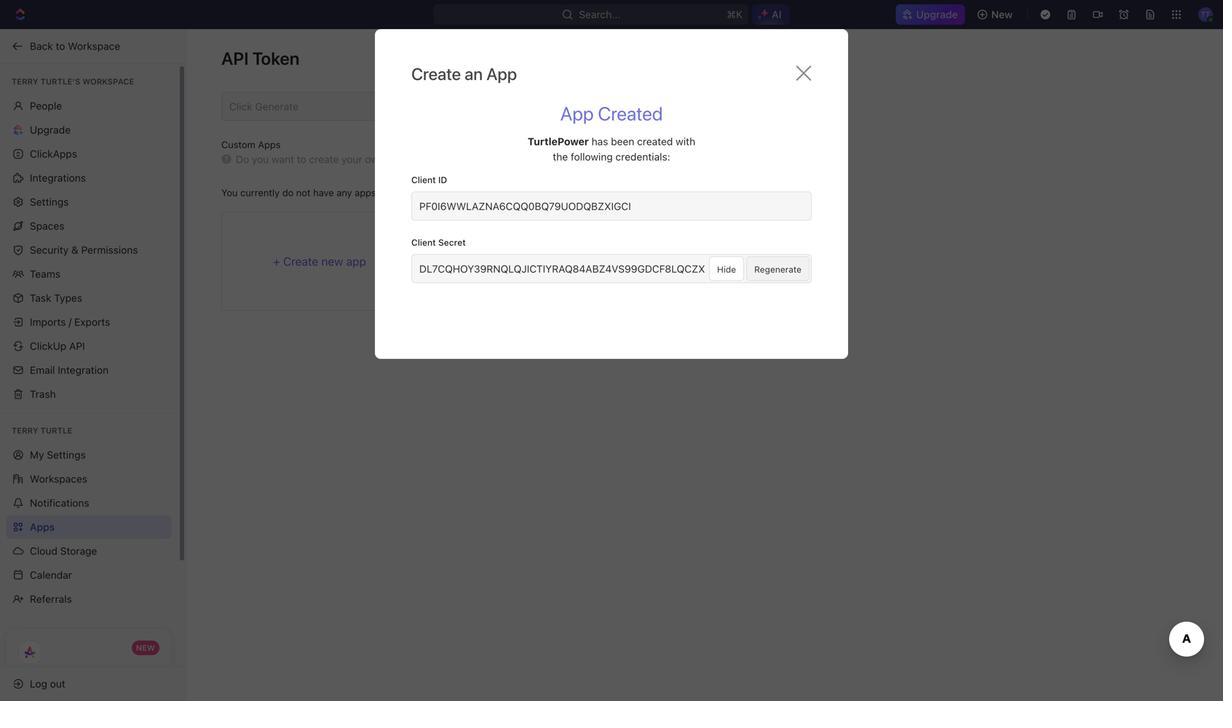 Task type: vqa. For each thing, say whether or not it's contained in the screenshot.
the rightmost "App"
yes



Task type: describe. For each thing, give the bounding box(es) containing it.
log out button
[[6, 672, 173, 696]]

integrations link
[[6, 166, 172, 190]]

api token
[[221, 48, 300, 68]]

notifications link
[[6, 491, 172, 515]]

workspace
[[68, 40, 120, 52]]

1 vertical spatial upgrade link
[[6, 118, 172, 142]]

token
[[252, 48, 300, 68]]

calendar
[[30, 569, 72, 581]]

cloud storage
[[30, 545, 97, 557]]

clickapps
[[30, 148, 77, 160]]

storage
[[60, 545, 97, 557]]

teams
[[30, 268, 60, 280]]

any
[[336, 187, 352, 198]]

has
[[592, 135, 608, 147]]

security & permissions link
[[6, 238, 172, 262]]

settings link
[[6, 190, 172, 214]]

new inside button
[[991, 8, 1013, 20]]

referrals link
[[6, 587, 172, 611]]

calendar link
[[6, 563, 172, 587]]

task types
[[30, 292, 82, 304]]

out inside do you want to create your own app? check out the api documentation
[[446, 153, 462, 165]]

back
[[30, 40, 53, 52]]

turtlepower has been created with the following credentials:
[[528, 135, 695, 163]]

workspaces link
[[6, 467, 172, 491]]

hide button
[[709, 256, 744, 281]]

0 vertical spatial app
[[486, 64, 517, 84]]

&
[[71, 244, 78, 256]]

you
[[252, 153, 269, 165]]

spaces link
[[6, 214, 172, 238]]

imports / exports link
[[6, 310, 172, 334]]

email
[[30, 364, 55, 376]]

back to workspace button
[[6, 35, 173, 58]]

security & permissions
[[30, 244, 138, 256]]

back to workspace
[[30, 40, 120, 52]]

generate button
[[602, 94, 656, 119]]

my settings
[[30, 449, 86, 461]]

created
[[637, 135, 673, 147]]

create an app
[[411, 64, 517, 84]]

regenerate
[[754, 264, 802, 274]]

my
[[30, 449, 44, 461]]

integration
[[58, 364, 109, 376]]

turtlepower
[[528, 135, 589, 147]]

have
[[313, 187, 334, 198]]

your
[[342, 153, 362, 165]]

own
[[365, 153, 384, 165]]

created
[[598, 102, 663, 124]]

log out
[[30, 678, 65, 690]]

check out the api documentation link
[[413, 153, 575, 165]]

to inside do you want to create your own app? check out the api documentation
[[297, 153, 306, 165]]

people
[[30, 100, 62, 112]]

trash
[[30, 388, 56, 400]]

app?
[[387, 153, 410, 165]]

0 vertical spatial upgrade link
[[896, 4, 965, 25]]

client id
[[411, 175, 447, 185]]

currently
[[240, 187, 280, 198]]



Task type: locate. For each thing, give the bounding box(es) containing it.
regenerate button
[[746, 256, 810, 281]]

1 horizontal spatial the
[[553, 151, 568, 163]]

1 vertical spatial new
[[136, 643, 155, 653]]

create right +
[[283, 254, 318, 268]]

client for client secret
[[411, 237, 436, 248]]

the
[[553, 151, 568, 163], [464, 153, 480, 165]]

0 horizontal spatial upgrade link
[[6, 118, 172, 142]]

app up turtlepower
[[560, 102, 594, 124]]

apps link
[[6, 515, 172, 539]]

been
[[611, 135, 634, 147]]

my settings link
[[6, 443, 172, 467]]

hide
[[717, 264, 736, 274]]

upgrade up clickapps on the top
[[30, 124, 71, 136]]

clickapps link
[[6, 142, 172, 166]]

0 horizontal spatial apps
[[30, 521, 55, 533]]

not
[[296, 187, 311, 198]]

custom
[[221, 139, 255, 150]]

0 horizontal spatial api
[[69, 340, 85, 352]]

0 horizontal spatial to
[[56, 40, 65, 52]]

0 vertical spatial to
[[56, 40, 65, 52]]

1 vertical spatial create
[[283, 254, 318, 268]]

api inside clickup api link
[[69, 340, 85, 352]]

clickup
[[30, 340, 66, 352]]

to
[[56, 40, 65, 52], [297, 153, 306, 165]]

api
[[221, 48, 249, 68], [483, 153, 499, 165], [69, 340, 85, 352]]

Click Generate text field
[[229, 100, 598, 112]]

0 vertical spatial out
[[446, 153, 462, 165]]

1 vertical spatial api
[[483, 153, 499, 165]]

clickup api link
[[6, 335, 172, 358]]

1 vertical spatial apps
[[30, 521, 55, 533]]

upgrade left the new button
[[916, 8, 958, 20]]

the inside do you want to create your own app? check out the api documentation
[[464, 153, 480, 165]]

security
[[30, 244, 69, 256]]

log
[[30, 678, 47, 690]]

the down turtlepower
[[553, 151, 568, 163]]

the right check
[[464, 153, 480, 165]]

0 vertical spatial api
[[221, 48, 249, 68]]

1 horizontal spatial to
[[297, 153, 306, 165]]

teams link
[[6, 262, 172, 286]]

0 horizontal spatial out
[[50, 678, 65, 690]]

generate
[[610, 102, 648, 112]]

settings up workspaces
[[47, 449, 86, 461]]

credentials:
[[616, 151, 670, 163]]

create
[[309, 153, 339, 165]]

clickup api
[[30, 340, 85, 352]]

email integration link
[[6, 359, 172, 382]]

apps
[[355, 187, 376, 198]]

1 vertical spatial client
[[411, 237, 436, 248]]

do you want to create your own app? check out the api documentation
[[236, 153, 575, 165]]

app
[[346, 254, 366, 268]]

client left id on the left top of the page
[[411, 175, 436, 185]]

1 horizontal spatial app
[[560, 102, 594, 124]]

secret
[[438, 237, 466, 248]]

to right back
[[56, 40, 65, 52]]

the inside 'turtlepower has been created with the following credentials:'
[[553, 151, 568, 163]]

2 horizontal spatial api
[[483, 153, 499, 165]]

create
[[411, 64, 461, 84], [283, 254, 318, 268]]

0 horizontal spatial the
[[464, 153, 480, 165]]

apps
[[258, 139, 281, 150], [30, 521, 55, 533]]

0 horizontal spatial upgrade
[[30, 124, 71, 136]]

0 vertical spatial new
[[991, 8, 1013, 20]]

task
[[30, 292, 51, 304]]

settings up spaces
[[30, 196, 69, 208]]

to inside button
[[56, 40, 65, 52]]

new button
[[971, 3, 1021, 26]]

email integration
[[30, 364, 109, 376]]

0 vertical spatial settings
[[30, 196, 69, 208]]

client left 'secret'
[[411, 237, 436, 248]]

types
[[54, 292, 82, 304]]

imports / exports
[[30, 316, 110, 328]]

want
[[272, 153, 294, 165]]

cloud storage link
[[6, 539, 172, 563]]

apps up "you"
[[258, 139, 281, 150]]

1 vertical spatial upgrade
[[30, 124, 71, 136]]

you
[[221, 187, 238, 198]]

custom apps
[[221, 139, 281, 150]]

1 horizontal spatial new
[[991, 8, 1013, 20]]

0 vertical spatial create
[[411, 64, 461, 84]]

1 vertical spatial to
[[297, 153, 306, 165]]

1 horizontal spatial api
[[221, 48, 249, 68]]

0 horizontal spatial create
[[283, 254, 318, 268]]

imports
[[30, 316, 66, 328]]

create left the an
[[411, 64, 461, 84]]

cloud
[[30, 545, 57, 557]]

do
[[236, 153, 249, 165]]

1 horizontal spatial out
[[446, 153, 462, 165]]

new
[[321, 254, 343, 268]]

+ create new app
[[273, 254, 366, 268]]

app
[[486, 64, 517, 84], [560, 102, 594, 124]]

exports
[[74, 316, 110, 328]]

upgrade link down people link
[[6, 118, 172, 142]]

out right log
[[50, 678, 65, 690]]

to right want
[[297, 153, 306, 165]]

do
[[282, 187, 294, 198]]

/
[[69, 316, 72, 328]]

referrals
[[30, 593, 72, 605]]

notifications
[[30, 497, 89, 509]]

you currently do not have any apps authorized
[[221, 187, 426, 198]]

1 vertical spatial settings
[[47, 449, 86, 461]]

api left token
[[221, 48, 249, 68]]

None text field
[[419, 200, 804, 212], [419, 263, 705, 275], [419, 200, 804, 212], [419, 263, 705, 275]]

trash link
[[6, 383, 172, 406]]

⌘k
[[727, 8, 743, 20]]

client for client id
[[411, 175, 436, 185]]

upgrade link left the new button
[[896, 4, 965, 25]]

1 horizontal spatial upgrade
[[916, 8, 958, 20]]

spaces
[[30, 220, 64, 232]]

1 vertical spatial app
[[560, 102, 594, 124]]

+
[[273, 254, 280, 268]]

2 vertical spatial api
[[69, 340, 85, 352]]

permissions
[[81, 244, 138, 256]]

create inside dialog
[[411, 64, 461, 84]]

task types link
[[6, 286, 172, 310]]

workspaces
[[30, 473, 87, 485]]

0 vertical spatial apps
[[258, 139, 281, 150]]

0 horizontal spatial new
[[136, 643, 155, 653]]

0 vertical spatial upgrade
[[916, 8, 958, 20]]

apps up cloud
[[30, 521, 55, 533]]

2 client from the top
[[411, 237, 436, 248]]

1 client from the top
[[411, 175, 436, 185]]

upgrade
[[916, 8, 958, 20], [30, 124, 71, 136]]

check
[[413, 153, 443, 165]]

api left documentation
[[483, 153, 499, 165]]

app right the an
[[486, 64, 517, 84]]

api inside do you want to create your own app? check out the api documentation
[[483, 153, 499, 165]]

1 horizontal spatial upgrade link
[[896, 4, 965, 25]]

1 horizontal spatial create
[[411, 64, 461, 84]]

0 horizontal spatial app
[[486, 64, 517, 84]]

documentation
[[501, 153, 575, 165]]

upgrade link
[[896, 4, 965, 25], [6, 118, 172, 142]]

out up id on the left top of the page
[[446, 153, 462, 165]]

1 vertical spatial out
[[50, 678, 65, 690]]

following
[[571, 151, 613, 163]]

0 vertical spatial client
[[411, 175, 436, 185]]

app created
[[560, 102, 663, 124]]

with
[[676, 135, 695, 147]]

out inside button
[[50, 678, 65, 690]]

id
[[438, 175, 447, 185]]

1 horizontal spatial apps
[[258, 139, 281, 150]]

search...
[[579, 8, 620, 20]]

an
[[465, 64, 483, 84]]

create an app dialog
[[375, 29, 848, 359]]

people link
[[6, 94, 172, 118]]

api up integration
[[69, 340, 85, 352]]



